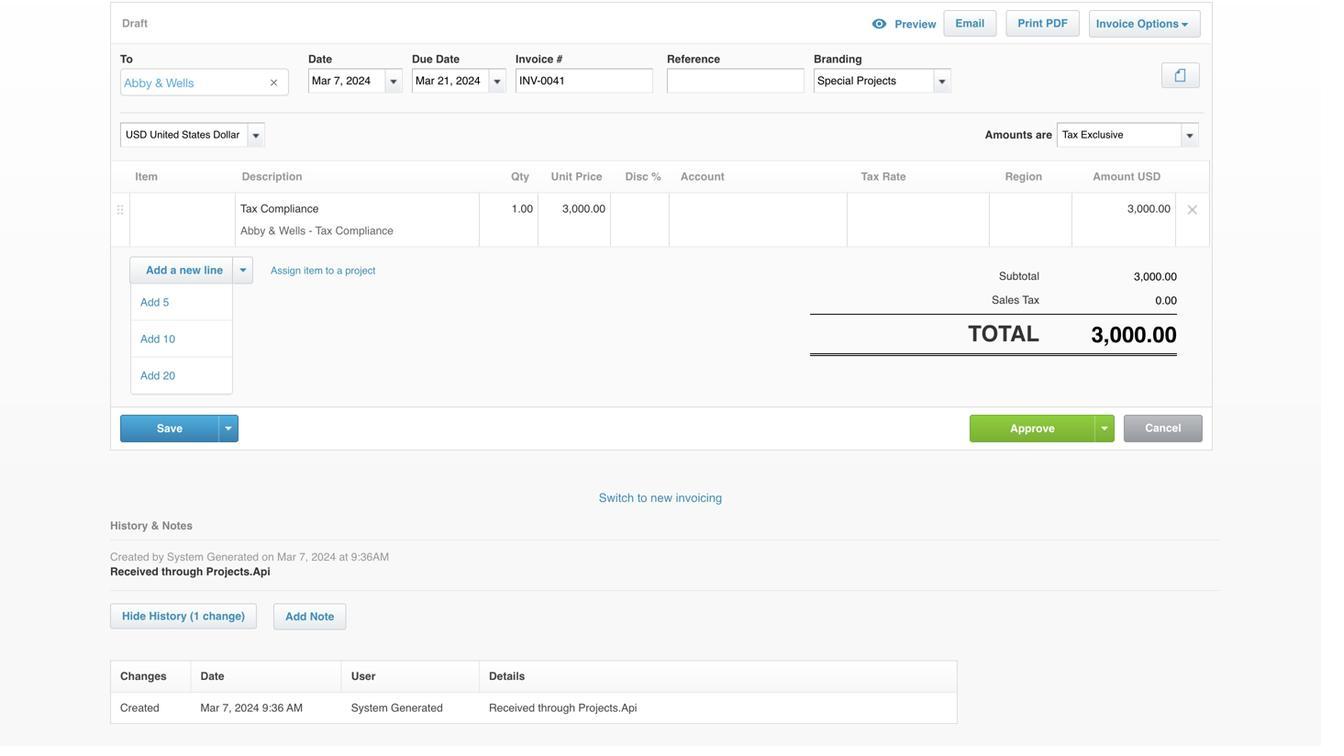 Task type: locate. For each thing, give the bounding box(es) containing it.
10
[[163, 333, 175, 346]]

switch to new invoicing
[[599, 491, 723, 505]]

project
[[345, 265, 376, 276]]

0 horizontal spatial a
[[170, 264, 177, 277]]

add left "10"
[[140, 333, 160, 346]]

0 vertical spatial invoice
[[1097, 18, 1135, 31]]

0 vertical spatial 7,
[[299, 551, 309, 564]]

& right the abby
[[269, 224, 276, 237]]

to
[[326, 265, 334, 276], [638, 491, 648, 505]]

compliance up wells
[[261, 202, 319, 215]]

more approve options... image
[[1102, 427, 1108, 431]]

add for add note
[[286, 610, 307, 623]]

reference
[[667, 53, 721, 66]]

amount usd
[[1093, 170, 1161, 183]]

3,000.00 down price
[[563, 202, 606, 215]]

projects.api inside created by system generated on mar 7, 2024 at 9:36am received through projects.api
[[206, 566, 271, 578]]

compliance up project
[[336, 224, 394, 237]]

subtotal
[[1000, 270, 1040, 283]]

sales tax
[[992, 294, 1040, 307]]

None text field
[[815, 69, 953, 92], [1040, 322, 1178, 347], [815, 69, 953, 92], [1040, 322, 1178, 347]]

date
[[308, 53, 332, 66], [436, 53, 460, 66], [201, 670, 224, 683]]

email
[[956, 17, 985, 30]]

0 vertical spatial through
[[162, 566, 203, 578]]

1 vertical spatial system
[[351, 702, 388, 714]]

generated
[[207, 551, 259, 564], [391, 702, 443, 714]]

3,000.00 down usd
[[1128, 202, 1171, 215]]

5
[[163, 296, 169, 309]]

mar left 9:36
[[201, 702, 220, 714]]

0 horizontal spatial received
[[110, 566, 159, 578]]

1 vertical spatial 7,
[[223, 702, 232, 714]]

created down changes
[[120, 702, 163, 714]]

0 vertical spatial new
[[180, 264, 201, 277]]

add inside add 5 link
[[140, 296, 160, 309]]

through inside created by system generated on mar 7, 2024 at 9:36am received through projects.api
[[162, 566, 203, 578]]

disc
[[626, 170, 649, 183]]

1 horizontal spatial 7,
[[299, 551, 309, 564]]

add a new line
[[146, 264, 223, 277]]

created for created by system generated on mar 7, 2024 at 9:36am received through projects.api
[[110, 551, 149, 564]]

a up add 5 link
[[170, 264, 177, 277]]

history left notes
[[110, 520, 148, 533]]

invoicing
[[676, 491, 723, 505]]

a left project
[[337, 265, 343, 276]]

1 horizontal spatial mar
[[277, 551, 296, 564]]

1 vertical spatial invoice
[[516, 53, 554, 66]]

system down user
[[351, 702, 388, 714]]

received
[[110, 566, 159, 578], [489, 702, 535, 714]]

system
[[167, 551, 204, 564], [351, 702, 388, 714]]

1 horizontal spatial history
[[149, 610, 187, 623]]

add left note
[[286, 610, 307, 623]]

0 vertical spatial &
[[269, 224, 276, 237]]

20
[[163, 369, 175, 382]]

7, left 9:36
[[223, 702, 232, 714]]

1 horizontal spatial received
[[489, 702, 535, 714]]

history & notes
[[110, 520, 193, 533]]

1 vertical spatial history
[[149, 610, 187, 623]]

1 horizontal spatial new
[[651, 491, 673, 505]]

total
[[969, 321, 1040, 346]]

history
[[110, 520, 148, 533], [149, 610, 187, 623]]

new
[[180, 264, 201, 277], [651, 491, 673, 505]]

1 3,000.00 from the left
[[563, 202, 606, 215]]

sales
[[992, 294, 1020, 307]]

0 horizontal spatial new
[[180, 264, 201, 277]]

0 vertical spatial 2024
[[312, 551, 336, 564]]

invoice left #
[[516, 53, 554, 66]]

mar 7, 2024 9:36 am
[[201, 702, 306, 714]]

add for add a new line
[[146, 264, 167, 277]]

hide
[[122, 610, 146, 623]]

to right switch
[[638, 491, 648, 505]]

new for a
[[180, 264, 201, 277]]

0 vertical spatial compliance
[[261, 202, 319, 215]]

amounts are
[[986, 128, 1053, 141]]

0 horizontal spatial &
[[151, 520, 159, 533]]

cancel
[[1146, 422, 1182, 435]]

assign item to a project
[[271, 265, 376, 276]]

add inside add 10 link
[[140, 333, 160, 346]]

add left 20
[[140, 369, 160, 382]]

Reference text field
[[667, 68, 805, 93]]

2024 left the at
[[312, 551, 336, 564]]

Date text field
[[309, 69, 386, 92]]

2024 left 9:36
[[235, 702, 259, 714]]

tax compliance abby & wells - tax compliance
[[240, 202, 394, 237]]

1 vertical spatial through
[[538, 702, 576, 714]]

add a new line link
[[135, 257, 234, 283]]

item
[[135, 170, 158, 183]]

3,000.00
[[563, 202, 606, 215], [1128, 202, 1171, 215]]

system generated
[[351, 702, 446, 714]]

changes
[[120, 670, 167, 683]]

1 vertical spatial projects.api
[[579, 702, 637, 714]]

1 horizontal spatial compliance
[[336, 224, 394, 237]]

0 horizontal spatial compliance
[[261, 202, 319, 215]]

to inside assign item to a project link
[[326, 265, 334, 276]]

1 horizontal spatial 3,000.00
[[1128, 202, 1171, 215]]

add left 5
[[140, 296, 160, 309]]

1 vertical spatial 2024
[[235, 702, 259, 714]]

2 3,000.00 from the left
[[1128, 202, 1171, 215]]

tax
[[862, 170, 880, 183], [240, 202, 258, 215], [315, 224, 333, 237], [1023, 294, 1040, 307]]

invoice for invoice #
[[516, 53, 554, 66]]

system right by
[[167, 551, 204, 564]]

0 horizontal spatial generated
[[207, 551, 259, 564]]

1 horizontal spatial projects.api
[[579, 702, 637, 714]]

invoice left options
[[1097, 18, 1135, 31]]

mar right on
[[277, 551, 296, 564]]

assign
[[271, 265, 301, 276]]

add inside add a new line link
[[146, 264, 167, 277]]

1 horizontal spatial 2024
[[312, 551, 336, 564]]

0 horizontal spatial history
[[110, 520, 148, 533]]

0 horizontal spatial system
[[167, 551, 204, 564]]

0 vertical spatial system
[[167, 551, 204, 564]]

description
[[242, 170, 303, 183]]

0 vertical spatial created
[[110, 551, 149, 564]]

add note
[[286, 610, 334, 623]]

through
[[162, 566, 203, 578], [538, 702, 576, 714]]

7, right on
[[299, 551, 309, 564]]

invoice
[[1097, 18, 1135, 31], [516, 53, 554, 66]]

0 horizontal spatial 3,000.00
[[563, 202, 606, 215]]

0 vertical spatial generated
[[207, 551, 259, 564]]

received down by
[[110, 566, 159, 578]]

print pdf
[[1018, 17, 1068, 30]]

1 vertical spatial new
[[651, 491, 673, 505]]

wells
[[279, 224, 306, 237]]

date up "due date" "text field"
[[436, 53, 460, 66]]

1 vertical spatial created
[[120, 702, 163, 714]]

branding
[[814, 53, 863, 66]]

more add line options... image
[[240, 268, 246, 272]]

created inside created by system generated on mar 7, 2024 at 9:36am received through projects.api
[[110, 551, 149, 564]]

0 vertical spatial history
[[110, 520, 148, 533]]

switch
[[599, 491, 634, 505]]

0 vertical spatial received
[[110, 566, 159, 578]]

account
[[681, 170, 725, 183]]

rate
[[883, 170, 907, 183]]

received down details
[[489, 702, 535, 714]]

1 vertical spatial mar
[[201, 702, 220, 714]]

0 vertical spatial mar
[[277, 551, 296, 564]]

add 20 link
[[131, 357, 232, 393]]

add 10
[[140, 333, 175, 346]]

tax right -
[[315, 224, 333, 237]]

date up date text field
[[308, 53, 332, 66]]

date up mar 7, 2024 9:36 am
[[201, 670, 224, 683]]

new left line
[[180, 264, 201, 277]]

None text field
[[121, 123, 245, 146], [1058, 123, 1181, 146], [1040, 270, 1178, 283], [1040, 294, 1178, 307], [121, 123, 245, 146], [1058, 123, 1181, 146], [1040, 270, 1178, 283], [1040, 294, 1178, 307]]

created left by
[[110, 551, 149, 564]]

0 horizontal spatial invoice
[[516, 53, 554, 66]]

9:36
[[262, 702, 284, 714]]

0 horizontal spatial 7,
[[223, 702, 232, 714]]

due
[[412, 53, 433, 66]]

add inside add note "link"
[[286, 610, 307, 623]]

0 horizontal spatial projects.api
[[206, 566, 271, 578]]

1 vertical spatial to
[[638, 491, 648, 505]]

add note link
[[274, 603, 346, 630]]

created
[[110, 551, 149, 564], [120, 702, 163, 714]]

add inside add 20 link
[[140, 369, 160, 382]]

2024
[[312, 551, 336, 564], [235, 702, 259, 714]]

add up add 5
[[146, 264, 167, 277]]

amounts
[[986, 128, 1033, 141]]

approve
[[1011, 422, 1055, 435]]

generated inside created by system generated on mar 7, 2024 at 9:36am received through projects.api
[[207, 551, 259, 564]]

1 horizontal spatial generated
[[391, 702, 443, 714]]

a
[[170, 264, 177, 277], [337, 265, 343, 276]]

0 vertical spatial projects.api
[[206, 566, 271, 578]]

1 vertical spatial &
[[151, 520, 159, 533]]

1 horizontal spatial &
[[269, 224, 276, 237]]

#
[[557, 53, 563, 66]]

0 horizontal spatial 2024
[[235, 702, 259, 714]]

0 horizontal spatial to
[[326, 265, 334, 276]]

change)
[[203, 610, 245, 623]]

0 horizontal spatial through
[[162, 566, 203, 578]]

mar
[[277, 551, 296, 564], [201, 702, 220, 714]]

to right item at the left of the page
[[326, 265, 334, 276]]

1 horizontal spatial through
[[538, 702, 576, 714]]

& left notes
[[151, 520, 159, 533]]

projects.api
[[206, 566, 271, 578], [579, 702, 637, 714]]

& inside the tax compliance abby & wells - tax compliance
[[269, 224, 276, 237]]

region
[[1006, 170, 1043, 183]]

0 vertical spatial to
[[326, 265, 334, 276]]

1 horizontal spatial invoice
[[1097, 18, 1135, 31]]

Due Date text field
[[413, 69, 489, 92]]

add
[[146, 264, 167, 277], [140, 296, 160, 309], [140, 333, 160, 346], [140, 369, 160, 382], [286, 610, 307, 623]]

history left (1
[[149, 610, 187, 623]]

new left invoicing
[[651, 491, 673, 505]]

compliance
[[261, 202, 319, 215], [336, 224, 394, 237]]

invoice options
[[1097, 18, 1180, 31]]

&
[[269, 224, 276, 237], [151, 520, 159, 533]]



Task type: vqa. For each thing, say whether or not it's contained in the screenshot.
Learn more about Checks in Xero link
no



Task type: describe. For each thing, give the bounding box(es) containing it.
at
[[339, 551, 348, 564]]

system inside created by system generated on mar 7, 2024 at 9:36am received through projects.api
[[167, 551, 204, 564]]

email link
[[945, 11, 996, 36]]

add 20
[[140, 369, 175, 382]]

details
[[489, 670, 525, 683]]

save link
[[121, 416, 218, 442]]

unit
[[551, 170, 573, 183]]

0 horizontal spatial date
[[201, 670, 224, 683]]

usd
[[1138, 170, 1161, 183]]

preview link
[[866, 10, 937, 38]]

abby
[[240, 224, 266, 237]]

new for to
[[651, 491, 673, 505]]

invoice #
[[516, 53, 563, 66]]

created by system generated on mar 7, 2024 at 9:36am received through projects.api
[[110, 551, 389, 578]]

%
[[652, 170, 662, 183]]

print pdf link
[[1007, 11, 1079, 36]]

amount
[[1093, 170, 1135, 183]]

qty
[[511, 170, 530, 183]]

add 10 link
[[131, 321, 232, 357]]

1 vertical spatial received
[[489, 702, 535, 714]]

add 5
[[140, 296, 169, 309]]

display options image
[[1182, 23, 1189, 27]]

print
[[1018, 17, 1043, 30]]

0 horizontal spatial mar
[[201, 702, 220, 714]]

tax right sales
[[1023, 294, 1040, 307]]

are
[[1036, 128, 1053, 141]]

1 vertical spatial generated
[[391, 702, 443, 714]]

on
[[262, 551, 274, 564]]

7, inside created by system generated on mar 7, 2024 at 9:36am received through projects.api
[[299, 551, 309, 564]]

add for add 10
[[140, 333, 160, 346]]

cancel button
[[1125, 416, 1202, 442]]

due date
[[412, 53, 460, 66]]

1 vertical spatial compliance
[[336, 224, 394, 237]]

2 horizontal spatial date
[[436, 53, 460, 66]]

hide history (1 change) link
[[110, 603, 257, 629]]

item
[[304, 265, 323, 276]]

pdf
[[1046, 17, 1068, 30]]

1 horizontal spatial system
[[351, 702, 388, 714]]

delete line item image
[[1177, 193, 1210, 226]]

user
[[351, 670, 376, 683]]

1 horizontal spatial date
[[308, 53, 332, 66]]

save
[[157, 422, 183, 435]]

tax up the abby
[[240, 202, 258, 215]]

add 5 link
[[131, 284, 232, 320]]

line
[[204, 264, 223, 277]]

Invoice # text field
[[516, 68, 654, 93]]

notes
[[162, 520, 193, 533]]

tax rate
[[862, 170, 907, 183]]

price
[[576, 170, 603, 183]]

am
[[287, 702, 303, 714]]

assign item to a project link
[[263, 256, 384, 284]]

1.00
[[512, 202, 533, 215]]

received inside created by system generated on mar 7, 2024 at 9:36am received through projects.api
[[110, 566, 159, 578]]

1 horizontal spatial a
[[337, 265, 343, 276]]

1 horizontal spatial to
[[638, 491, 648, 505]]

options
[[1138, 18, 1180, 31]]

2024 inside created by system generated on mar 7, 2024 at 9:36am received through projects.api
[[312, 551, 336, 564]]

by
[[152, 551, 164, 564]]

switch to new invoicing link
[[599, 491, 723, 505]]

approve link
[[971, 416, 1095, 442]]

9:36am
[[351, 551, 389, 564]]

preview
[[895, 18, 937, 31]]

invoice for invoice options
[[1097, 18, 1135, 31]]

draft
[[122, 17, 148, 30]]

created for created
[[120, 702, 163, 714]]

to
[[120, 53, 133, 66]]

received through projects.api
[[489, 702, 640, 714]]

hide history (1 change)
[[122, 610, 245, 623]]

-
[[309, 224, 313, 237]]

add for add 5
[[140, 296, 160, 309]]

disc %
[[626, 170, 662, 183]]

more save options... image
[[225, 427, 232, 431]]

tax left 'rate'
[[862, 170, 880, 183]]

unit price
[[551, 170, 603, 183]]

note
[[310, 610, 334, 623]]

mar inside created by system generated on mar 7, 2024 at 9:36am received through projects.api
[[277, 551, 296, 564]]

add for add 20
[[140, 369, 160, 382]]

(1
[[190, 610, 200, 623]]



